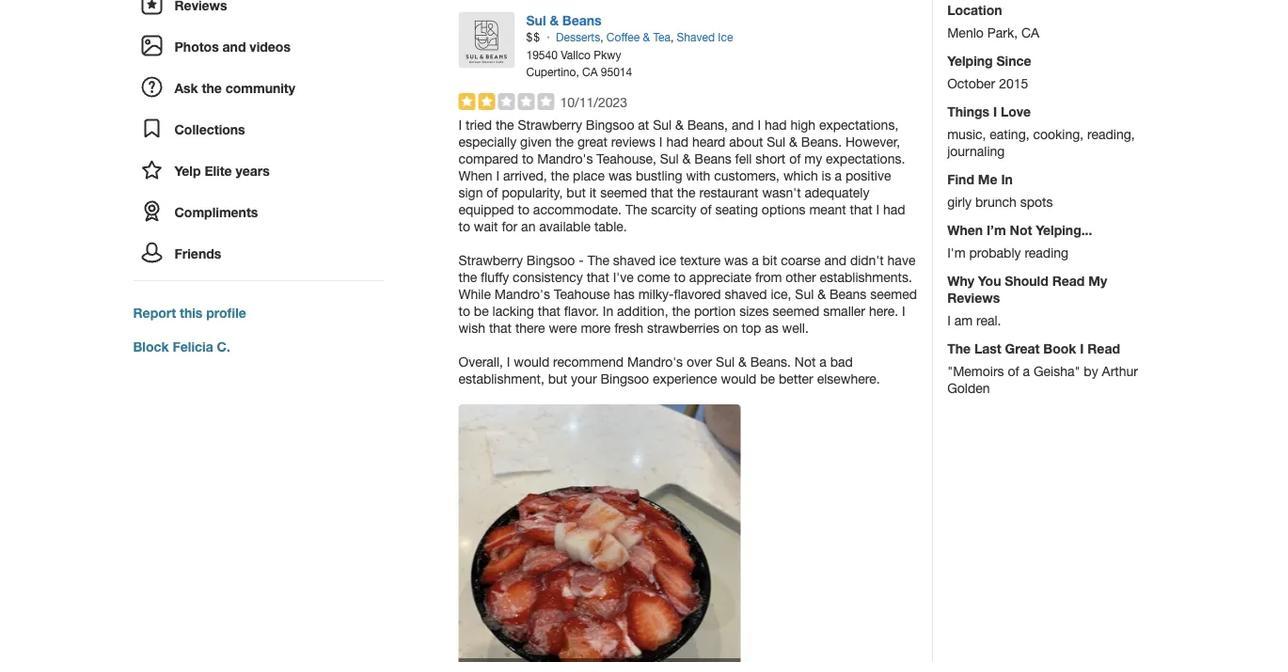 Task type: describe. For each thing, give the bounding box(es) containing it.
i down compared
[[496, 168, 500, 184]]

about
[[729, 134, 763, 150]]

the inside the last great book i read "memoirs of a geisha" by arthur golden
[[947, 341, 971, 356]]

coffee
[[607, 30, 640, 43]]

i right reviews
[[659, 134, 663, 150]]

short
[[756, 151, 786, 167]]

spots
[[1020, 194, 1053, 210]]

beans inside strawberry bingsoo - the shaved ice texture was a bit coarse and didn't have the fluffy consistency that i've come to appreciate from other establishments. while mandro's teahouse has milky-flavored shaved ice, sul & beans seemed to be lacking that flavor. in addition, the portion sizes seemed smaller here. i wish that there were more fresh strawberries on top as well.
[[830, 287, 867, 302]]

& up with
[[682, 151, 691, 167]]

why
[[947, 273, 974, 289]]

last
[[974, 341, 1002, 356]]

but inside overall, i would recommend mandro's over sul & beans. not a bad establishment, but your bingsoo experience would be better elsewhere.
[[548, 371, 567, 387]]

community
[[225, 80, 295, 96]]

portion
[[694, 303, 736, 319]]

me
[[978, 172, 998, 187]]

the up while
[[459, 270, 477, 285]]

ca inside 19540 vallco pkwy cupertino, ca 95014
[[582, 65, 598, 78]]

in inside strawberry bingsoo - the shaved ice texture was a bit coarse and didn't have the fluffy consistency that i've come to appreciate from other establishments. while mandro's teahouse has milky-flavored shaved ice, sul & beans seemed to be lacking that flavor. in addition, the portion sizes seemed smaller here. i wish that there were more fresh strawberries on top as well.
[[603, 303, 613, 319]]

the left the place
[[551, 168, 569, 184]]

addition,
[[617, 303, 668, 319]]

wish
[[459, 320, 485, 336]]

ice,
[[771, 287, 792, 302]]

of inside the last great book i read "memoirs of a geisha" by arthur golden
[[1008, 363, 1019, 379]]

my
[[1089, 273, 1107, 289]]

0 horizontal spatial would
[[514, 354, 550, 370]]

arrived,
[[503, 168, 547, 184]]

should
[[1005, 273, 1049, 289]]

the last great book i read "memoirs of a geisha" by arthur golden
[[947, 341, 1138, 396]]

at
[[638, 117, 649, 133]]

that down the lacking
[[489, 320, 512, 336]]

report
[[133, 305, 176, 321]]

seating
[[715, 202, 758, 217]]

ca inside location menlo park, ca
[[1022, 25, 1040, 40]]

1 horizontal spatial seemed
[[773, 303, 820, 319]]

beans. inside i tried the strawberry bingsoo at sul & beans, and i had high expectations, especially given the great reviews i had heard about sul & beans. however, compared to mandro's teahouse, sul & beans fell short of my expectations. when i arrived, the place was bustling with customers, which is a positive sign of popularity, but it seemed that the restaurant wasn't adequately equipped to accommodate. the scarcity of seating options meant that i had to wait for an available table.
[[801, 134, 842, 150]]

bingsoo inside i tried the strawberry bingsoo at sul & beans, and i had high expectations, especially given the great reviews i had heard about sul & beans. however, compared to mandro's teahouse, sul & beans fell short of my expectations. when i arrived, the place was bustling with customers, which is a positive sign of popularity, but it seemed that the restaurant wasn't adequately equipped to accommodate. the scarcity of seating options meant that i had to wait for an available table.
[[586, 117, 634, 133]]

journaling
[[947, 143, 1005, 159]]

strawberry bingsoo - the shaved ice texture was a bit coarse and didn't have the fluffy consistency that i've come to appreciate from other establishments. while mandro's teahouse has milky-flavored shaved ice, sul & beans seemed to be lacking that flavor. in addition, the portion sizes seemed smaller here. i wish that there were more fresh strawberries on top as well.
[[459, 253, 917, 336]]

mandro's inside overall, i would recommend mandro's over sul & beans. not a bad establishment, but your bingsoo experience would be better elsewhere.
[[627, 354, 683, 370]]

i up the about at top right
[[758, 117, 761, 133]]

brunch
[[975, 194, 1017, 210]]

fell
[[735, 151, 752, 167]]

bustling
[[636, 168, 682, 184]]

things
[[947, 104, 990, 119]]

2 horizontal spatial had
[[883, 202, 905, 217]]

beans. inside overall, i would recommend mandro's over sul & beans. not a bad establishment, but your bingsoo experience would be better elsewhere.
[[750, 354, 791, 370]]

girly
[[947, 194, 972, 210]]

location
[[947, 2, 1002, 18]]

scarcity
[[651, 202, 697, 217]]

a inside the last great book i read "memoirs of a geisha" by arthur golden
[[1023, 363, 1030, 379]]

shaved ice link
[[677, 30, 733, 43]]

top
[[742, 320, 761, 336]]

a inside i tried the strawberry bingsoo at sul & beans, and i had high expectations, especially given the great reviews i had heard about sul & beans. however, compared to mandro's teahouse, sul & beans fell short of my expectations. when i arrived, the place was bustling with customers, which is a positive sign of popularity, but it seemed that the restaurant wasn't adequately equipped to accommodate. the scarcity of seating options meant that i had to wait for an available table.
[[835, 168, 842, 184]]

sul & beans image
[[459, 12, 515, 68]]

come
[[637, 270, 670, 285]]

collections link
[[133, 111, 383, 149]]

texture
[[680, 253, 721, 268]]

book
[[1043, 341, 1076, 356]]

was inside strawberry bingsoo - the shaved ice texture was a bit coarse and didn't have the fluffy consistency that i've come to appreciate from other establishments. while mandro's teahouse has milky-flavored shaved ice, sul & beans seemed to be lacking that flavor. in addition, the portion sizes seemed smaller here. i wish that there were more fresh strawberries on top as well.
[[724, 253, 748, 268]]

1 vertical spatial had
[[666, 134, 689, 150]]

in inside find me in girly brunch spots
[[1001, 172, 1013, 187]]

probably
[[969, 245, 1021, 261]]

well.
[[782, 320, 809, 336]]

tried
[[466, 117, 492, 133]]

yelp elite years
[[174, 163, 270, 179]]

and inside photos and videos link
[[223, 39, 246, 55]]

however,
[[846, 134, 900, 150]]

over
[[687, 354, 712, 370]]

reviews
[[947, 290, 1000, 306]]

was inside i tried the strawberry bingsoo at sul & beans, and i had high expectations, especially given the great reviews i had heard about sul & beans. however, compared to mandro's teahouse, sul & beans fell short of my expectations. when i arrived, the place was bustling with customers, which is a positive sign of popularity, but it seemed that the restaurant wasn't adequately equipped to accommodate. the scarcity of seating options meant that i had to wait for an available table.
[[609, 168, 632, 184]]

videos
[[250, 39, 291, 55]]

compared
[[459, 151, 518, 167]]

love
[[1001, 104, 1031, 119]]

teahouse,
[[597, 151, 656, 167]]

sizes
[[740, 303, 769, 319]]

the inside i tried the strawberry bingsoo at sul & beans, and i had high expectations, especially given the great reviews i had heard about sul & beans. however, compared to mandro's teahouse, sul & beans fell short of my expectations. when i arrived, the place was bustling with customers, which is a positive sign of popularity, but it seemed that the restaurant wasn't adequately equipped to accommodate. the scarcity of seating options meant that i had to wait for an available table.
[[625, 202, 647, 217]]

i inside things i love music, eating, cooking, reading, journaling
[[993, 104, 997, 119]]

milky-
[[638, 287, 674, 302]]

lacking
[[492, 303, 534, 319]]

great
[[578, 134, 608, 150]]

strawberries
[[647, 320, 719, 336]]

friends link
[[133, 235, 383, 273]]

teahouse
[[554, 287, 610, 302]]

consistency
[[513, 270, 583, 285]]

24 star v2 image
[[141, 159, 163, 181]]

but inside i tried the strawberry bingsoo at sul & beans, and i had high expectations, especially given the great reviews i had heard about sul & beans. however, compared to mandro's teahouse, sul & beans fell short of my expectations. when i arrived, the place was bustling with customers, which is a positive sign of popularity, but it seemed that the restaurant wasn't adequately equipped to accommodate. the scarcity of seating options meant that i had to wait for an available table.
[[567, 185, 586, 201]]

as
[[765, 320, 779, 336]]

24 review v2 image
[[141, 0, 163, 16]]

shaved
[[677, 30, 715, 43]]

is
[[822, 168, 831, 184]]

fluffy
[[481, 270, 509, 285]]

by
[[1084, 363, 1098, 379]]

beans inside i tried the strawberry bingsoo at sul & beans, and i had high expectations, especially given the great reviews i had heard about sul & beans. however, compared to mandro's teahouse, sul & beans fell short of my expectations. when i arrived, the place was bustling with customers, which is a positive sign of popularity, but it seemed that the restaurant wasn't adequately equipped to accommodate. the scarcity of seating options meant that i had to wait for an available table.
[[694, 151, 732, 167]]

pkwy
[[594, 48, 621, 61]]

block felicia c. button
[[133, 338, 230, 356]]

i inside why you should read my reviews i am real.
[[947, 313, 951, 328]]

sul inside overall, i would recommend mandro's over sul & beans. not a bad establishment, but your bingsoo experience would be better elsewhere.
[[716, 354, 735, 370]]

1 horizontal spatial had
[[765, 117, 787, 133]]

flavored
[[674, 287, 721, 302]]

24 friends v2 image
[[141, 241, 163, 264]]

to down ice
[[674, 270, 686, 285]]

24 questions v2 image
[[141, 76, 163, 98]]

to up arrived,
[[522, 151, 534, 167]]

desserts
[[556, 30, 600, 43]]

ice
[[718, 30, 733, 43]]

an
[[521, 219, 536, 234]]

and inside i tried the strawberry bingsoo at sul & beans, and i had high expectations, especially given the great reviews i had heard about sul & beans. however, compared to mandro's teahouse, sul & beans fell short of my expectations. when i arrived, the place was bustling with customers, which is a positive sign of popularity, but it seemed that the restaurant wasn't adequately equipped to accommodate. the scarcity of seating options meant that i had to wait for an available table.
[[732, 117, 754, 133]]

appreciate
[[689, 270, 752, 285]]

the down with
[[677, 185, 696, 201]]

friends menu item
[[133, 235, 383, 281]]

heard
[[692, 134, 726, 150]]

were
[[549, 320, 577, 336]]

fresh
[[614, 320, 643, 336]]

not inside overall, i would recommend mandro's over sul & beans. not a bad establishment, but your bingsoo experience would be better elsewhere.
[[795, 354, 816, 370]]

menlo
[[947, 25, 984, 40]]

that down adequately
[[850, 202, 873, 217]]

photos
[[174, 39, 219, 55]]

ask the community link
[[133, 70, 383, 107]]

equipped
[[459, 202, 514, 217]]

friends
[[174, 246, 221, 261]]

& up desserts
[[550, 12, 559, 28]]

be inside strawberry bingsoo - the shaved ice texture was a bit coarse and didn't have the fluffy consistency that i've come to appreciate from other establishments. while mandro's teahouse has milky-flavored shaved ice, sul & beans seemed to be lacking that flavor. in addition, the portion sizes seemed smaller here. i wish that there were more fresh strawberries on top as well.
[[474, 303, 489, 319]]

cupertino,
[[526, 65, 579, 78]]

while
[[459, 287, 491, 302]]

you
[[978, 273, 1001, 289]]



Task type: locate. For each thing, give the bounding box(es) containing it.
in up more
[[603, 303, 613, 319]]

1 vertical spatial read
[[1088, 341, 1120, 356]]

& down top
[[738, 354, 747, 370]]

bad
[[830, 354, 853, 370]]

0 vertical spatial mandro's
[[537, 151, 593, 167]]

1 horizontal spatial the
[[625, 202, 647, 217]]

table.
[[594, 219, 627, 234]]

1 vertical spatial shaved
[[725, 287, 767, 302]]

1 vertical spatial beans.
[[750, 354, 791, 370]]

seemed up well.
[[773, 303, 820, 319]]

, left shaved
[[671, 30, 674, 43]]

but left it
[[567, 185, 586, 201]]

24 collections v2 image
[[141, 117, 163, 140]]

0 vertical spatial in
[[1001, 172, 1013, 187]]

i up establishment,
[[507, 354, 510, 370]]

2 , from the left
[[671, 30, 674, 43]]

would
[[514, 354, 550, 370], [721, 371, 757, 387]]

strawberry up given
[[518, 117, 582, 133]]

ca right park,
[[1022, 25, 1040, 40]]

the down 2.0 star rating image
[[496, 117, 514, 133]]

bit
[[762, 253, 777, 268]]

2 vertical spatial the
[[947, 341, 971, 356]]

not right i'm
[[1010, 222, 1032, 238]]

real.
[[976, 313, 1001, 328]]

1 vertical spatial seemed
[[870, 287, 917, 302]]

1 vertical spatial but
[[548, 371, 567, 387]]

i inside the last great book i read "memoirs of a geisha" by arthur golden
[[1080, 341, 1084, 356]]

when inside "when i'm not yelping... i'm probably reading"
[[947, 222, 983, 238]]

overall,
[[459, 354, 503, 370]]

strawberry inside strawberry bingsoo - the shaved ice texture was a bit coarse and didn't have the fluffy consistency that i've come to appreciate from other establishments. while mandro's teahouse has milky-flavored shaved ice, sul & beans seemed to be lacking that flavor. in addition, the portion sizes seemed smaller here. i wish that there were more fresh strawberries on top as well.
[[459, 253, 523, 268]]

that up teahouse
[[587, 270, 609, 285]]

0 vertical spatial beans
[[562, 12, 602, 28]]

adequately
[[805, 185, 870, 201]]

0 vertical spatial not
[[1010, 222, 1032, 238]]

1 vertical spatial mandro's
[[495, 287, 550, 302]]

ca down vallco
[[582, 65, 598, 78]]

your
[[571, 371, 597, 387]]

not inside "when i'm not yelping... i'm probably reading"
[[1010, 222, 1032, 238]]

1 horizontal spatial would
[[721, 371, 757, 387]]

a right "is" at right
[[835, 168, 842, 184]]

1 horizontal spatial beans
[[694, 151, 732, 167]]

arthur
[[1102, 363, 1138, 379]]

0 vertical spatial strawberry
[[518, 117, 582, 133]]

reading
[[1025, 245, 1069, 261]]

1 vertical spatial be
[[760, 371, 775, 387]]

0 vertical spatial read
[[1052, 273, 1085, 289]]

wait
[[474, 219, 498, 234]]

and inside strawberry bingsoo - the shaved ice texture was a bit coarse and didn't have the fluffy consistency that i've come to appreciate from other establishments. while mandro's teahouse has milky-flavored shaved ice, sul & beans seemed to be lacking that flavor. in addition, the portion sizes seemed smaller here. i wish that there were more fresh strawberries on top as well.
[[824, 253, 847, 268]]

with
[[686, 168, 710, 184]]

recommend
[[553, 354, 624, 370]]

mandro's up the lacking
[[495, 287, 550, 302]]

when up i'm
[[947, 222, 983, 238]]

2 vertical spatial bingsoo
[[601, 371, 649, 387]]

1 horizontal spatial in
[[1001, 172, 1013, 187]]

0 vertical spatial bingsoo
[[586, 117, 634, 133]]

sul
[[526, 12, 546, 28], [653, 117, 672, 133], [767, 134, 786, 150], [660, 151, 679, 167], [795, 287, 814, 302], [716, 354, 735, 370]]

felicia
[[173, 339, 213, 355]]

to left wait
[[459, 219, 470, 234]]

positive
[[846, 168, 891, 184]]

2.0 star rating image
[[459, 93, 554, 110]]

photo of sul & beans - cupertino, ca, united states. strawberry bingsoo image
[[459, 405, 741, 662]]

a left bit
[[752, 253, 759, 268]]

mandro's inside strawberry bingsoo - the shaved ice texture was a bit coarse and didn't have the fluffy consistency that i've come to appreciate from other establishments. while mandro's teahouse has milky-flavored shaved ice, sul & beans seemed to be lacking that flavor. in addition, the portion sizes seemed smaller here. i wish that there were more fresh strawberries on top as well.
[[495, 287, 550, 302]]

i inside strawberry bingsoo - the shaved ice texture was a bit coarse and didn't have the fluffy consistency that i've come to appreciate from other establishments. while mandro's teahouse has milky-flavored shaved ice, sul & beans seemed to be lacking that flavor. in addition, the portion sizes seemed smaller here. i wish that there were more fresh strawberries on top as well.
[[902, 303, 905, 319]]

there
[[515, 320, 545, 336]]

block felicia c.
[[133, 339, 230, 355]]

& left the beans,
[[675, 117, 684, 133]]

strawberry
[[518, 117, 582, 133], [459, 253, 523, 268]]

the up "memoirs
[[947, 341, 971, 356]]

0 horizontal spatial be
[[474, 303, 489, 319]]

a inside overall, i would recommend mandro's over sul & beans. not a bad establishment, but your bingsoo experience would be better elsewhere.
[[820, 354, 827, 370]]

1 horizontal spatial not
[[1010, 222, 1032, 238]]

1 vertical spatial beans
[[694, 151, 732, 167]]

24 compliment v2 image
[[141, 200, 163, 223]]

read inside the last great book i read "memoirs of a geisha" by arthur golden
[[1088, 341, 1120, 356]]

shaved up the sizes
[[725, 287, 767, 302]]

i right here.
[[902, 303, 905, 319]]

sul right at
[[653, 117, 672, 133]]

1 horizontal spatial and
[[732, 117, 754, 133]]

0 horizontal spatial seemed
[[600, 185, 647, 201]]

popularity,
[[502, 185, 563, 201]]

ask the community
[[174, 80, 295, 96]]

was up appreciate
[[724, 253, 748, 268]]

expectations,
[[819, 117, 899, 133]]

tea
[[653, 30, 671, 43]]

had down positive
[[883, 202, 905, 217]]

0 vertical spatial shaved
[[613, 253, 656, 268]]

0 horizontal spatial not
[[795, 354, 816, 370]]

1 , from the left
[[600, 30, 603, 43]]

0 horizontal spatial ,
[[600, 30, 603, 43]]

sul down other
[[795, 287, 814, 302]]

things i love music, eating, cooking, reading, journaling
[[947, 104, 1135, 159]]

seemed up here.
[[870, 287, 917, 302]]

0 vertical spatial had
[[765, 117, 787, 133]]

1 vertical spatial in
[[603, 303, 613, 319]]

not up better
[[795, 354, 816, 370]]

of up which on the right top of the page
[[789, 151, 801, 167]]

read left the my
[[1052, 273, 1085, 289]]

when inside i tried the strawberry bingsoo at sul & beans, and i had high expectations, especially given the great reviews i had heard about sul & beans. however, compared to mandro's teahouse, sul & beans fell short of my expectations. when i arrived, the place was bustling with customers, which is a positive sign of popularity, but it seemed that the restaurant wasn't adequately equipped to accommodate. the scarcity of seating options meant that i had to wait for an available table.
[[459, 168, 492, 184]]

0 horizontal spatial shaved
[[613, 253, 656, 268]]

mandro's up experience on the bottom right of page
[[627, 354, 683, 370]]

1 vertical spatial ca
[[582, 65, 598, 78]]

customers,
[[714, 168, 780, 184]]

would down on
[[721, 371, 757, 387]]

when up sign
[[459, 168, 492, 184]]

, up pkwy
[[600, 30, 603, 43]]

0 horizontal spatial when
[[459, 168, 492, 184]]

elsewhere.
[[817, 371, 880, 387]]

beans.
[[801, 134, 842, 150], [750, 354, 791, 370]]

and left videos
[[223, 39, 246, 55]]

1 horizontal spatial was
[[724, 253, 748, 268]]

seemed right it
[[600, 185, 647, 201]]

the up the strawberries
[[672, 303, 691, 319]]

seemed inside i tried the strawberry bingsoo at sul & beans, and i had high expectations, especially given the great reviews i had heard about sul & beans. however, compared to mandro's teahouse, sul & beans fell short of my expectations. when i arrived, the place was bustling with customers, which is a positive sign of popularity, but it seemed that the restaurant wasn't adequately equipped to accommodate. the scarcity of seating options meant that i had to wait for an available table.
[[600, 185, 647, 201]]

restaurant
[[699, 185, 759, 201]]

flavor.
[[564, 303, 599, 319]]

was down teahouse,
[[609, 168, 632, 184]]

when i'm not yelping... i'm probably reading
[[947, 222, 1092, 261]]

the inside strawberry bingsoo - the shaved ice texture was a bit coarse and didn't have the fluffy consistency that i've come to appreciate from other establishments. while mandro's teahouse has milky-flavored shaved ice, sul & beans seemed to be lacking that flavor. in addition, the portion sizes seemed smaller here. i wish that there were more fresh strawberries on top as well.
[[588, 253, 609, 268]]

sul inside strawberry bingsoo - the shaved ice texture was a bit coarse and didn't have the fluffy consistency that i've come to appreciate from other establishments. while mandro's teahouse has milky-flavored shaved ice, sul & beans seemed to be lacking that flavor. in addition, the portion sizes seemed smaller here. i wish that there were more fresh strawberries on top as well.
[[795, 287, 814, 302]]

ask
[[174, 80, 198, 96]]

& up 'smaller'
[[818, 287, 826, 302]]

0 vertical spatial ca
[[1022, 25, 1040, 40]]

1 horizontal spatial be
[[760, 371, 775, 387]]

1 horizontal spatial read
[[1088, 341, 1120, 356]]

sul up short
[[767, 134, 786, 150]]

1 horizontal spatial shaved
[[725, 287, 767, 302]]

strawberry inside i tried the strawberry bingsoo at sul & beans, and i had high expectations, especially given the great reviews i had heard about sul & beans. however, compared to mandro's teahouse, sul & beans fell short of my expectations. when i arrived, the place was bustling with customers, which is a positive sign of popularity, but it seemed that the restaurant wasn't adequately equipped to accommodate. the scarcity of seating options meant that i had to wait for an available table.
[[518, 117, 582, 133]]

to up wish
[[459, 303, 470, 319]]

ice
[[659, 253, 676, 268]]

1 horizontal spatial ca
[[1022, 25, 1040, 40]]

0 vertical spatial would
[[514, 354, 550, 370]]

it
[[590, 185, 597, 201]]

find
[[947, 172, 974, 187]]

a
[[835, 168, 842, 184], [752, 253, 759, 268], [820, 354, 827, 370], [1023, 363, 1030, 379]]

a inside strawberry bingsoo - the shaved ice texture was a bit coarse and didn't have the fluffy consistency that i've come to appreciate from other establishments. while mandro's teahouse has milky-flavored shaved ice, sul & beans seemed to be lacking that flavor. in addition, the portion sizes seemed smaller here. i wish that there were more fresh strawberries on top as well.
[[752, 253, 759, 268]]

0 horizontal spatial ca
[[582, 65, 598, 78]]

yelping since october 2015
[[947, 53, 1031, 91]]

2 horizontal spatial the
[[947, 341, 971, 356]]

1 vertical spatial strawberry
[[459, 253, 523, 268]]

am
[[954, 313, 973, 328]]

be inside overall, i would recommend mandro's over sul & beans. not a bad establishment, but your bingsoo experience would be better elsewhere.
[[760, 371, 775, 387]]

0 vertical spatial and
[[223, 39, 246, 55]]

& inside overall, i would recommend mandro's over sul & beans. not a bad establishment, but your bingsoo experience would be better elsewhere.
[[738, 354, 747, 370]]

had left heard
[[666, 134, 689, 150]]

0 horizontal spatial was
[[609, 168, 632, 184]]

bingsoo up great
[[586, 117, 634, 133]]

1 vertical spatial not
[[795, 354, 816, 370]]

of down the restaurant
[[700, 202, 712, 217]]

mandro's up the place
[[537, 151, 593, 167]]

0 horizontal spatial beans.
[[750, 354, 791, 370]]

i left tried
[[459, 117, 462, 133]]

1 vertical spatial bingsoo
[[527, 253, 575, 268]]

& left the tea
[[643, 30, 650, 43]]

the up table.
[[625, 202, 647, 217]]

available
[[539, 219, 591, 234]]

& down high
[[789, 134, 798, 150]]

compliments link
[[133, 194, 383, 231]]

didn't
[[850, 253, 884, 268]]

0 vertical spatial but
[[567, 185, 586, 201]]

1 vertical spatial the
[[588, 253, 609, 268]]

beans. up better
[[750, 354, 791, 370]]

a down great
[[1023, 363, 1030, 379]]

1 horizontal spatial when
[[947, 222, 983, 238]]

report this profile link
[[133, 305, 246, 321]]

1 vertical spatial and
[[732, 117, 754, 133]]

sul up bustling
[[660, 151, 679, 167]]

other
[[786, 270, 816, 285]]

high
[[790, 117, 816, 133]]

but left your in the left bottom of the page
[[548, 371, 567, 387]]

0 horizontal spatial read
[[1052, 273, 1085, 289]]

not
[[1010, 222, 1032, 238], [795, 354, 816, 370]]

bingsoo inside overall, i would recommend mandro's over sul & beans. not a bad establishment, but your bingsoo experience would be better elsewhere.
[[601, 371, 649, 387]]

2 horizontal spatial seemed
[[870, 287, 917, 302]]

bingsoo down recommend
[[601, 371, 649, 387]]

$$
[[526, 30, 541, 43]]

desserts link
[[556, 30, 600, 43]]

1 horizontal spatial beans.
[[801, 134, 842, 150]]

0 horizontal spatial the
[[588, 253, 609, 268]]

0 horizontal spatial beans
[[562, 12, 602, 28]]

2 vertical spatial and
[[824, 253, 847, 268]]

0 vertical spatial the
[[625, 202, 647, 217]]

wasn't
[[762, 185, 801, 201]]

smaller
[[823, 303, 865, 319]]

collections
[[174, 122, 245, 137]]

2 vertical spatial mandro's
[[627, 354, 683, 370]]

bingsoo up consistency
[[527, 253, 575, 268]]

read inside why you should read my reviews i am real.
[[1052, 273, 1085, 289]]

elite
[[204, 163, 232, 179]]

i'm
[[947, 245, 966, 261]]

strawberry up fluffy
[[459, 253, 523, 268]]

years
[[236, 163, 270, 179]]

2 horizontal spatial and
[[824, 253, 847, 268]]

i down positive
[[876, 202, 880, 217]]

to up an
[[518, 202, 530, 217]]

great
[[1005, 341, 1040, 356]]

sul up $$
[[526, 12, 546, 28]]

beans up desserts link
[[562, 12, 602, 28]]

of up equipped
[[487, 185, 498, 201]]

2 vertical spatial seemed
[[773, 303, 820, 319]]

the right ask
[[202, 80, 222, 96]]

bingsoo inside strawberry bingsoo - the shaved ice texture was a bit coarse and didn't have the fluffy consistency that i've come to appreciate from other establishments. while mandro's teahouse has milky-flavored shaved ice, sul & beans seemed to be lacking that flavor. in addition, the portion sizes seemed smaller here. i wish that there were more fresh strawberries on top as well.
[[527, 253, 575, 268]]

0 horizontal spatial in
[[603, 303, 613, 319]]

that down bustling
[[651, 185, 673, 201]]

,
[[600, 30, 603, 43], [671, 30, 674, 43]]

yelping
[[947, 53, 993, 69]]

would down there
[[514, 354, 550, 370]]

2 horizontal spatial beans
[[830, 287, 867, 302]]

have
[[888, 253, 916, 268]]

beans. up the my
[[801, 134, 842, 150]]

1 horizontal spatial ,
[[671, 30, 674, 43]]

0 horizontal spatial had
[[666, 134, 689, 150]]

the left great
[[555, 134, 574, 150]]

beans down heard
[[694, 151, 732, 167]]

a left "bad"
[[820, 354, 827, 370]]

seemed
[[600, 185, 647, 201], [870, 287, 917, 302], [773, 303, 820, 319]]

24 photos v2 image
[[141, 34, 163, 57]]

in right me
[[1001, 172, 1013, 187]]

i left am
[[947, 313, 951, 328]]

beans,
[[687, 117, 728, 133]]

i've
[[613, 270, 634, 285]]

0 vertical spatial seemed
[[600, 185, 647, 201]]

and left "didn't"
[[824, 253, 847, 268]]

0 vertical spatial when
[[459, 168, 492, 184]]

0 vertical spatial be
[[474, 303, 489, 319]]

be down while
[[474, 303, 489, 319]]

the right -
[[588, 253, 609, 268]]

be left better
[[760, 371, 775, 387]]

sul right over
[[716, 354, 735, 370]]

1 vertical spatial would
[[721, 371, 757, 387]]

&
[[550, 12, 559, 28], [643, 30, 650, 43], [675, 117, 684, 133], [789, 134, 798, 150], [682, 151, 691, 167], [818, 287, 826, 302], [738, 354, 747, 370]]

read up by
[[1088, 341, 1120, 356]]

music,
[[947, 126, 986, 142]]

shaved up i've
[[613, 253, 656, 268]]

and up the about at top right
[[732, 117, 754, 133]]

beans up 'smaller'
[[830, 287, 867, 302]]

& inside strawberry bingsoo - the shaved ice texture was a bit coarse and didn't have the fluffy consistency that i've come to appreciate from other establishments. while mandro's teahouse has milky-flavored shaved ice, sul & beans seemed to be lacking that flavor. in addition, the portion sizes seemed smaller here. i wish that there were more fresh strawberries on top as well.
[[818, 287, 826, 302]]

i left love
[[993, 104, 997, 119]]

1 vertical spatial was
[[724, 253, 748, 268]]

0 vertical spatial beans.
[[801, 134, 842, 150]]

0 vertical spatial was
[[609, 168, 632, 184]]

i inside overall, i would recommend mandro's over sul & beans. not a bad establishment, but your bingsoo experience would be better elsewhere.
[[507, 354, 510, 370]]

sign
[[459, 185, 483, 201]]

of down great
[[1008, 363, 1019, 379]]

from
[[755, 270, 782, 285]]

2 vertical spatial had
[[883, 202, 905, 217]]

2 vertical spatial beans
[[830, 287, 867, 302]]

mandro's inside i tried the strawberry bingsoo at sul & beans, and i had high expectations, especially given the great reviews i had heard about sul & beans. however, compared to mandro's teahouse, sul & beans fell short of my expectations. when i arrived, the place was bustling with customers, which is a positive sign of popularity, but it seemed that the restaurant wasn't adequately equipped to accommodate. the scarcity of seating options meant that i had to wait for an available table.
[[537, 151, 593, 167]]

which
[[783, 168, 818, 184]]

the
[[625, 202, 647, 217], [588, 253, 609, 268], [947, 341, 971, 356]]

establishments.
[[820, 270, 912, 285]]

1 vertical spatial when
[[947, 222, 983, 238]]

0 horizontal spatial and
[[223, 39, 246, 55]]

beans
[[562, 12, 602, 28], [694, 151, 732, 167], [830, 287, 867, 302]]

my
[[804, 151, 822, 167]]

had left high
[[765, 117, 787, 133]]

reading,
[[1087, 126, 1135, 142]]

2015
[[999, 76, 1028, 91]]

i right book
[[1080, 341, 1084, 356]]

that up were
[[538, 303, 561, 319]]



Task type: vqa. For each thing, say whether or not it's contained in the screenshot.


